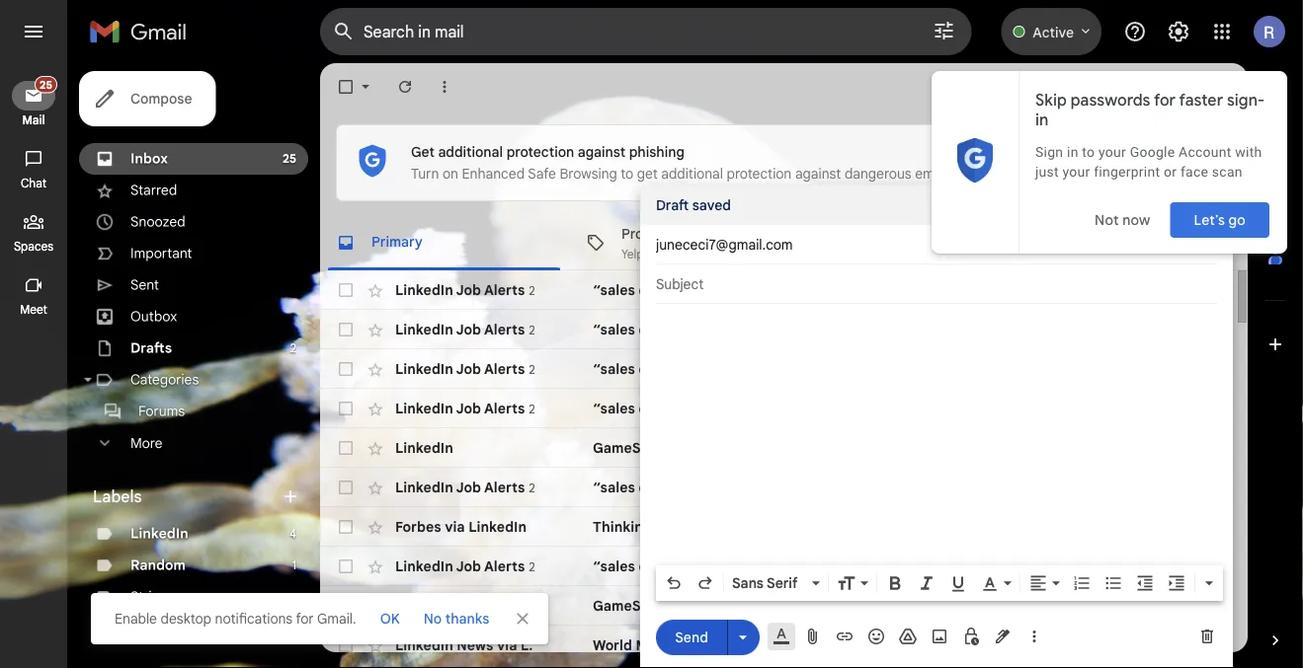 Task type: describe. For each thing, give the bounding box(es) containing it.
mail
[[22, 113, 45, 128]]

representative": for attentive
[[730, 361, 842, 378]]

stripe
[[130, 589, 168, 606]]

development for motive
[[945, 321, 1034, 338]]

"sales development representative": motive - sales development representative, enterprise and more link
[[593, 320, 1285, 340]]

"sales for "sales development representative": payscale - sales development representative, mid market and more
[[593, 479, 635, 496]]

important
[[130, 245, 192, 262]]

"sales for "sales development representative": attentive - sales development representative and more
[[593, 361, 635, 378]]

Message Body text field
[[656, 314, 1217, 560]]

more right the (sdr)
[[1208, 400, 1242, 417]]

job for "sales development representative": govly - sales development representative (sdr) and more
[[456, 400, 481, 417]]

yelp,
[[621, 247, 647, 262]]

linkedin job alerts 2 for "sales development representative": attentive - sales development representative and more
[[395, 360, 535, 378]]

18
[[923, 227, 934, 242]]

on down italic ‪(⌘i)‬ "image"
[[922, 598, 939, 615]]

and up enterprise on the right
[[1169, 282, 1194, 299]]

linkedin job alerts 2 for "sales development representative": motive - sales development representative, enterprise and more
[[395, 321, 535, 338]]

indent more ‪(⌘])‬ image
[[1167, 574, 1187, 594]]

25 link
[[12, 76, 57, 111]]

development down find
[[991, 558, 1081, 576]]

- left underline ‪(⌘u)‬ icon
[[942, 558, 948, 576]]

representative": for netradyne
[[730, 282, 842, 299]]

mental
[[636, 637, 682, 655]]

0 horizontal spatial against
[[578, 143, 626, 161]]

representative, for enterprise
[[1038, 321, 1144, 338]]

development for "sales development representative": attentive - sales development representative and more
[[639, 361, 727, 378]]

browsing
[[560, 165, 617, 183]]

draft saved dialog
[[640, 186, 1233, 669]]

random link
[[130, 557, 186, 575]]

bold ‪(⌘b)‬ image
[[885, 574, 905, 594]]

more right 11
[[1220, 558, 1254, 576]]

linkedin job alerts 2 for "sales development representative": payscale - sales development representative, mid market and more
[[395, 479, 535, 496]]

labels heading
[[93, 487, 281, 507]]

mail heading
[[0, 113, 67, 128]]

5 row from the top
[[320, 429, 1232, 468]]

11
[[1206, 560, 1216, 575]]

outbox link
[[130, 308, 177, 326]]

in
[[785, 519, 797, 536]]

representative for "sales development representative": netradyne - sales development representative and more
[[1063, 282, 1165, 299]]

8 row from the top
[[320, 547, 1254, 587]]

find
[[1031, 519, 1058, 536]]

"sales for "sales development representative": motive - sales development representative, enterprise and more
[[593, 321, 635, 338]]

insert link ‪(⌘k)‬ image
[[835, 627, 855, 647]]

main content containing get additional protection against phishing
[[320, 63, 1303, 669]]

for
[[296, 611, 314, 628]]

alert containing enable desktop notifications for gmail.
[[32, 45, 1272, 645]]

representative": for payscale
[[730, 479, 842, 496]]

advanced search options image
[[924, 11, 964, 50]]

insert photo image
[[930, 627, 949, 647]]

"sales development representative": morning brew - sales development representative and more
[[593, 558, 1254, 576]]

underline ‪(⌘u)‬ image
[[948, 575, 968, 595]]

morning
[[845, 558, 901, 576]]

"sales development representative": govly - sales development representative (sdr) and more link
[[593, 399, 1242, 419]]

get additional protection against phishing turn on enhanced safe browsing to get additional protection against dangerous emails
[[411, 143, 955, 183]]

development for netradyne
[[970, 282, 1059, 299]]

- for govly
[[888, 400, 894, 417]]

drafts link
[[130, 340, 172, 357]]

more formatting options image
[[1199, 574, 1219, 594]]

world mental health day, millennials on track to retire and more top conversations
[[593, 637, 1148, 655]]

gamestop for gamestop and others share their thoughts on linkedin
[[593, 440, 663, 457]]

1 vertical spatial protection
[[727, 165, 792, 183]]

and right the (sdr)
[[1179, 400, 1205, 417]]

job for "sales development representative": netradyne - sales development representative and more
[[456, 281, 481, 299]]

inbox tip region
[[336, 124, 1232, 202]]

sans serif
[[732, 575, 798, 592]]

netradyne
[[845, 282, 916, 299]]

spaces
[[14, 240, 53, 254]]

1 vertical spatial via
[[497, 637, 517, 655]]

motive
[[845, 321, 891, 338]]

main menu image
[[22, 20, 45, 43]]

"sales development representative": netradyne - sales development representative and more
[[593, 282, 1232, 299]]

more left more options image at the right of the page
[[989, 637, 1023, 655]]

categories
[[130, 371, 199, 389]]

representative for "sales development representative": attentive - sales development representative and more
[[1053, 361, 1155, 378]]

2 10 from the top
[[1203, 639, 1216, 654]]

more send options image
[[733, 628, 753, 648]]

starred
[[130, 182, 177, 199]]

you
[[1003, 519, 1028, 536]]

draft saved
[[656, 197, 731, 214]]

chat heading
[[0, 176, 67, 192]]

mid
[[1162, 479, 1187, 496]]

send
[[675, 629, 708, 646]]

sans serif option
[[728, 574, 808, 594]]

- up insert signature icon
[[1004, 598, 1010, 615]]

brew
[[904, 558, 938, 576]]

support image
[[1123, 20, 1147, 43]]

emails
[[915, 165, 955, 183]]

1 vertical spatial their
[[822, 598, 854, 615]]

and down enterprise on the right
[[1159, 361, 1184, 378]]

numbered list ‪(⌘⇧7)‬ image
[[1072, 574, 1092, 594]]

labels
[[93, 487, 142, 507]]

and left insert signature icon
[[960, 637, 985, 655]]

"sales for "sales development representative": govly - sales development representative (sdr) and more
[[593, 400, 635, 417]]

linkedin news via l.
[[395, 637, 533, 655]]

no
[[424, 611, 442, 628]]

refresh image
[[395, 77, 415, 97]]

retire
[[919, 637, 956, 655]]

linkedin job alerts 2 for "sales development representative": netradyne - sales development representative and more
[[395, 281, 535, 299]]

4 row from the top
[[320, 389, 1242, 429]]

1 row from the top
[[320, 271, 1232, 310]]

oct for 9th row
[[1179, 599, 1200, 614]]

- for attentive
[[910, 361, 917, 378]]

alerts for "sales development representative": netradyne - sales development representative and more
[[484, 281, 525, 299]]

navigation containing mail
[[0, 63, 69, 669]]

sent
[[130, 277, 159, 294]]

gamestop and others share their thoughts on linkedin
[[593, 440, 963, 457]]

market
[[1190, 479, 1238, 496]]

development for "sales development representative": morning brew - sales development representative and more
[[639, 558, 727, 576]]

on up payscale
[[885, 440, 902, 457]]

settings image
[[1167, 20, 1191, 43]]

gamestop and others share their thoughts on linkedin link
[[593, 439, 1123, 458]]

development for "sales development representative": govly - sales development representative (sdr) and more
[[639, 400, 727, 417]]

software,
[[757, 247, 808, 262]]

job for "sales development representative": payscale - sales development representative, mid market and more
[[456, 479, 481, 496]]

more options image
[[1029, 627, 1040, 647]]

1 horizontal spatial additional
[[661, 165, 723, 183]]

forums
[[138, 403, 185, 420]]

forbes
[[395, 519, 441, 536]]

job for "sales development representative": attentive - sales development representative and more
[[456, 360, 481, 378]]

thinking
[[593, 519, 651, 536]]

your
[[801, 519, 831, 536]]

categories link
[[130, 371, 199, 389]]

dangerous
[[845, 165, 912, 183]]

attach files image
[[803, 627, 823, 647]]

get
[[411, 143, 435, 161]]

govly
[[845, 400, 884, 417]]

formatting options toolbar
[[656, 566, 1223, 602]]

"sales development representative": govly - sales development representative (sdr) and more
[[593, 400, 1242, 417]]

sales for attentive
[[920, 361, 956, 378]]

sent link
[[130, 277, 159, 294]]

1 vertical spatial against
[[795, 165, 841, 183]]

0 vertical spatial additional
[[438, 143, 503, 161]]

get
[[637, 165, 658, 183]]

"sales development representative": motive - sales development representative, enterprise and more
[[593, 321, 1285, 338]]

0 vertical spatial thoughts
[[820, 440, 881, 457]]

snoozed link
[[130, 213, 185, 231]]

meet heading
[[0, 302, 67, 318]]

thinking of a career change in your 30s? these tips will help you find success link
[[593, 518, 1123, 537]]

tab list inside main content
[[320, 215, 1248, 271]]

development for govly
[[937, 400, 1027, 417]]

yelp, salesforce, tableau software, linkedin job alerts
[[621, 247, 913, 262]]

success
[[1061, 519, 1116, 536]]

inbox link
[[130, 150, 168, 167]]

forbes via linkedin
[[395, 519, 527, 536]]

random
[[130, 557, 186, 575]]

development for "sales development representative": motive - sales development representative, enterprise and more
[[639, 321, 727, 338]]

draft
[[656, 197, 689, 214]]

2 for "sales development representative": payscale - sales development representative, mid market and more
[[529, 481, 535, 496]]

thanks
[[445, 611, 489, 628]]

salesforce,
[[649, 247, 709, 262]]

send button
[[656, 620, 727, 656]]

alerts inside promotions, 6 new messages, tab
[[882, 247, 913, 262]]

alerts for "sales development representative": motive - sales development representative, enterprise and more
[[484, 321, 525, 338]]

Search in mail search field
[[320, 8, 972, 55]]

linkedin job alerts 2 for "sales development representative": morning brew - sales development representative and more
[[395, 558, 535, 575]]

alerts for "sales development representative": morning brew - sales development representative and more
[[484, 558, 525, 575]]

linkedin link
[[130, 526, 188, 543]]

on inside get additional protection against phishing turn on enhanced safe browsing to get additional protection against dangerous emails
[[443, 165, 458, 183]]

linkedin inside gamestop and others share their thoughts on linkedin link
[[905, 440, 963, 457]]

compose button
[[79, 71, 216, 126]]

to inside get additional protection against phishing turn on enhanced safe browsing to get additional protection against dangerous emails
[[621, 165, 634, 183]]

no thanks
[[424, 611, 489, 628]]

representative for "sales development representative": govly - sales development representative (sdr) and more
[[1030, 400, 1133, 417]]

spaces heading
[[0, 239, 67, 255]]

on left insert emoji ‪(⌘⇧2)‬ 'icon' in the right of the page
[[843, 637, 859, 655]]



Task type: locate. For each thing, give the bounding box(es) containing it.
ok link
[[372, 602, 408, 637]]

safe
[[528, 165, 556, 183]]

1 gamestop from the top
[[593, 440, 663, 457]]

sales for govly
[[898, 400, 934, 417]]

others
[[696, 440, 739, 457], [733, 598, 777, 615]]

6 linkedin job alerts 2 from the top
[[395, 558, 535, 575]]

italia
[[667, 598, 701, 615]]

1 horizontal spatial via
[[497, 637, 517, 655]]

5 linkedin job alerts 2 from the top
[[395, 479, 535, 496]]

of
[[655, 519, 669, 536]]

drafts
[[130, 340, 172, 357]]

row
[[320, 271, 1232, 310], [320, 310, 1285, 350], [320, 350, 1232, 389], [320, 389, 1242, 429], [320, 429, 1232, 468], [320, 468, 1303, 508], [320, 508, 1232, 547], [320, 547, 1254, 587], [320, 587, 1232, 626], [320, 626, 1232, 666]]

1 vertical spatial oct
[[1179, 599, 1200, 614]]

representative":
[[730, 282, 842, 299], [730, 321, 842, 338], [730, 361, 842, 378], [730, 400, 842, 417], [730, 479, 842, 496], [730, 558, 842, 576]]

1 vertical spatial thoughts
[[857, 598, 918, 615]]

1
[[292, 559, 296, 574]]

1 horizontal spatial to
[[902, 637, 916, 655]]

ok
[[380, 611, 400, 628]]

alerts for "sales development representative": payscale - sales development representative, mid market and more
[[484, 479, 525, 496]]

protection up safe
[[506, 143, 574, 161]]

development down "sales development representative": motive - sales development representative, enterprise and more link
[[960, 361, 1049, 378]]

2 development from the top
[[639, 321, 727, 338]]

oct
[[1182, 560, 1203, 575], [1179, 599, 1200, 614], [1179, 639, 1200, 654]]

0 vertical spatial representative,
[[1038, 321, 1144, 338]]

1 vertical spatial gamestop
[[593, 598, 663, 615]]

3 development from the top
[[639, 361, 727, 378]]

2 gamestop from the top
[[593, 598, 663, 615]]

sales for netradyne
[[930, 282, 966, 299]]

search in mail image
[[326, 14, 362, 49]]

development for "sales development representative": netradyne - sales development representative and more
[[639, 282, 727, 299]]

toggle split pane mode image
[[1177, 77, 1196, 97]]

1 vertical spatial representative,
[[1052, 479, 1158, 496]]

more down enterprise on the right
[[1188, 361, 1222, 378]]

0 horizontal spatial their
[[784, 440, 816, 457]]

redo ‪(⌘y)‬ image
[[696, 574, 715, 594]]

2 for "sales development representative": attentive - sales development representative and more
[[529, 362, 535, 377]]

0 vertical spatial gamestop
[[593, 440, 663, 457]]

career
[[684, 519, 728, 536]]

to inside row
[[902, 637, 916, 655]]

thinking of a career change in your 30s? these tips will help you find success
[[593, 519, 1116, 536]]

their up insert link ‪(⌘k)‬ icon
[[822, 598, 854, 615]]

insert emoji ‪(⌘⇧2)‬ image
[[866, 627, 886, 647]]

thoughts down bold ‪(⌘b)‬ icon
[[857, 598, 918, 615]]

their up the in
[[784, 440, 816, 457]]

others up career
[[696, 440, 739, 457]]

additional
[[438, 143, 503, 161], [661, 165, 723, 183]]

7 row from the top
[[320, 508, 1232, 547]]

development for "sales development representative": payscale - sales development representative, mid market and more
[[639, 479, 727, 496]]

these
[[870, 519, 911, 536]]

6 representative": from the top
[[730, 558, 842, 576]]

junececi7@gmail.com
[[656, 236, 793, 253]]

1 new from the left
[[717, 227, 740, 242]]

against up browsing
[[578, 143, 626, 161]]

forums link
[[138, 403, 185, 420]]

1 "sales from the top
[[593, 282, 635, 299]]

0 horizontal spatial to
[[621, 165, 634, 183]]

sales down "sales development representative": motive - sales development representative, enterprise and more link
[[920, 361, 956, 378]]

job for "sales development representative": motive - sales development representative, enterprise and more
[[456, 321, 481, 338]]

enterprise
[[1148, 321, 1218, 338]]

6 row from the top
[[320, 468, 1303, 508]]

0 vertical spatial against
[[578, 143, 626, 161]]

0 horizontal spatial via
[[445, 519, 465, 536]]

2 for "sales development representative": govly - sales development representative (sdr) and more
[[529, 402, 535, 417]]

social, 18 new messages, tab
[[820, 215, 1069, 271]]

inbox
[[130, 150, 168, 167]]

new right 6
[[717, 227, 740, 242]]

1 vertical spatial additional
[[661, 165, 723, 183]]

(sdr)
[[1137, 400, 1176, 417]]

snoozed
[[130, 213, 185, 231]]

primary
[[371, 234, 423, 251]]

insert files using drive image
[[898, 627, 918, 647]]

linkedin job alerts 2
[[395, 281, 535, 299], [395, 321, 535, 338], [395, 360, 535, 378], [395, 400, 535, 417], [395, 479, 535, 496], [395, 558, 535, 575]]

gmail image
[[89, 12, 197, 51]]

development down "sales development representative": attentive - sales development representative and more link
[[937, 400, 1027, 417]]

1 oct 10 from the top
[[1179, 599, 1216, 614]]

9 row from the top
[[320, 587, 1232, 626]]

- for motive
[[895, 321, 902, 338]]

important link
[[130, 245, 192, 262]]

1 horizontal spatial new
[[937, 227, 960, 242]]

- for payscale
[[909, 479, 916, 496]]

gmail.
[[317, 611, 356, 628]]

saved
[[692, 197, 731, 214]]

linkedin
[[811, 247, 856, 262], [395, 281, 453, 299], [395, 321, 453, 338], [395, 360, 453, 378], [395, 400, 453, 417], [395, 440, 453, 457], [905, 440, 963, 457], [395, 479, 453, 496], [469, 519, 527, 536], [130, 526, 188, 543], [395, 558, 453, 575], [395, 598, 453, 615], [942, 598, 1000, 615], [395, 637, 453, 655]]

"sales development representative": netradyne - sales development representative and more link
[[593, 281, 1232, 300]]

Subject field
[[656, 275, 1217, 294]]

2 linkedin job alerts 2 from the top
[[395, 321, 535, 338]]

2 row from the top
[[320, 310, 1285, 350]]

- right attentive
[[910, 361, 917, 378]]

to right track
[[902, 637, 916, 655]]

oct 11
[[1182, 560, 1216, 575]]

1 vertical spatial 10
[[1203, 639, 1216, 654]]

0 vertical spatial share
[[743, 440, 781, 457]]

and down redo ‪(⌘y)‬ "icon"
[[704, 598, 730, 615]]

None checkbox
[[336, 281, 356, 300], [336, 360, 356, 379], [336, 439, 356, 458], [336, 518, 356, 537], [336, 557, 356, 577], [336, 636, 356, 656], [336, 281, 356, 300], [336, 360, 356, 379], [336, 439, 356, 458], [336, 518, 356, 537], [336, 557, 356, 577], [336, 636, 356, 656]]

share down serif at the bottom right of the page
[[780, 598, 818, 615]]

"sales development representative": attentive - sales development representative and more
[[593, 361, 1222, 378]]

"sales for "sales development representative": morning brew - sales development representative and more
[[593, 558, 635, 576]]

- right govly
[[888, 400, 894, 417]]

4 development from the top
[[639, 400, 727, 417]]

gamestop up 'world'
[[593, 598, 663, 615]]

5 development from the top
[[639, 479, 727, 496]]

outbox
[[130, 308, 177, 326]]

row containing linkedin news via l.
[[320, 626, 1232, 666]]

primary tab
[[320, 215, 568, 271]]

more
[[130, 435, 163, 452]]

0 vertical spatial to
[[621, 165, 634, 183]]

italic ‪(⌘i)‬ image
[[917, 574, 937, 594]]

0 horizontal spatial new
[[717, 227, 740, 242]]

1 representative": from the top
[[730, 282, 842, 299]]

"sales development representative": payscale - sales development representative, mid market and more
[[593, 479, 1303, 496]]

representative": for motive
[[730, 321, 842, 338]]

0 vertical spatial 25
[[40, 78, 52, 91]]

4 linkedin job alerts 2 from the top
[[395, 400, 535, 417]]

0 vertical spatial their
[[784, 440, 816, 457]]

sales down will
[[952, 558, 988, 576]]

development for payscale
[[959, 479, 1048, 496]]

0 horizontal spatial 25
[[40, 78, 52, 91]]

new right the 18
[[937, 227, 960, 242]]

3 representative": from the top
[[730, 361, 842, 378]]

insert signature image
[[993, 627, 1013, 647]]

6 new
[[707, 227, 740, 242]]

0 vertical spatial oct 10
[[1179, 599, 1216, 614]]

0 horizontal spatial additional
[[438, 143, 503, 161]]

sales down "sales development representative": netradyne - sales development representative and more link
[[905, 321, 941, 338]]

alerts for "sales development representative": attentive - sales development representative and more
[[484, 360, 525, 378]]

1 horizontal spatial their
[[822, 598, 854, 615]]

0 vertical spatial via
[[445, 519, 465, 536]]

representative,
[[1038, 321, 1144, 338], [1052, 479, 1158, 496]]

tips
[[915, 519, 940, 536]]

0 vertical spatial protection
[[506, 143, 574, 161]]

tab list
[[1248, 63, 1303, 598], [320, 215, 1248, 271]]

promotions
[[621, 226, 696, 243]]

development
[[970, 282, 1059, 299], [945, 321, 1034, 338], [960, 361, 1049, 378], [937, 400, 1027, 417], [959, 479, 1048, 496], [991, 558, 1081, 576]]

4
[[290, 527, 296, 542]]

others down sans at the right bottom of the page
[[733, 598, 777, 615]]

2 for "sales development representative": morning brew - sales development representative and more
[[529, 560, 535, 575]]

and right enterprise on the right
[[1221, 321, 1247, 338]]

2 for "sales development representative": motive - sales development representative, enterprise and more
[[529, 323, 535, 338]]

5 representative": from the top
[[730, 479, 842, 496]]

"sales development representative": morning brew - sales development representative and more link
[[593, 557, 1254, 577]]

starred link
[[130, 182, 177, 199]]

on right 'turn'
[[443, 165, 458, 183]]

main content
[[320, 63, 1303, 669]]

share up the change
[[743, 440, 781, 457]]

development up "you"
[[959, 479, 1048, 496]]

to
[[621, 165, 634, 183], [902, 637, 916, 655]]

gamestop italia and others share their thoughts on linkedin -
[[593, 598, 1014, 615]]

protection up the saved
[[727, 165, 792, 183]]

None checkbox
[[336, 77, 356, 97], [336, 320, 356, 340], [336, 399, 356, 419], [336, 478, 356, 498], [336, 77, 356, 97], [336, 320, 356, 340], [336, 399, 356, 419], [336, 478, 356, 498]]

row containing forbes via linkedin
[[320, 508, 1232, 547]]

representative up enterprise on the right
[[1063, 282, 1165, 299]]

notifications
[[215, 611, 293, 628]]

top
[[1026, 637, 1049, 655]]

1 vertical spatial others
[[733, 598, 777, 615]]

sans
[[732, 575, 764, 592]]

6 development from the top
[[639, 558, 727, 576]]

health
[[685, 637, 730, 655]]

additional up draft saved on the right top of the page
[[661, 165, 723, 183]]

desktop
[[161, 611, 211, 628]]

2 oct 10 from the top
[[1179, 639, 1216, 654]]

world
[[593, 637, 632, 655]]

sales up "sales development representative": motive - sales development representative, enterprise and more
[[930, 282, 966, 299]]

attentive
[[845, 361, 906, 378]]

representative, left enterprise on the right
[[1038, 321, 1144, 338]]

development down subject field
[[945, 321, 1034, 338]]

2 new from the left
[[937, 227, 960, 242]]

2 representative": from the top
[[730, 321, 842, 338]]

2 "sales from the top
[[593, 321, 635, 338]]

gamestop for gamestop italia and others share their thoughts on linkedin -
[[593, 598, 663, 615]]

toggle confidential mode image
[[961, 627, 981, 647]]

development for attentive
[[960, 361, 1049, 378]]

via right forbes
[[445, 519, 465, 536]]

1 development from the top
[[639, 282, 727, 299]]

indent less ‪(⌘[)‬ image
[[1135, 574, 1155, 594]]

navigation
[[0, 63, 69, 669]]

- right motive
[[895, 321, 902, 338]]

compose
[[130, 90, 192, 107]]

serif
[[767, 575, 798, 592]]

bulleted list ‪(⌘⇧8)‬ image
[[1104, 574, 1123, 594]]

0 vertical spatial others
[[696, 440, 739, 457]]

gamestop up thinking
[[593, 440, 663, 457]]

change
[[731, 519, 781, 536]]

phishing
[[629, 143, 685, 161]]

1 vertical spatial oct 10
[[1179, 639, 1216, 654]]

will
[[944, 519, 967, 536]]

a
[[672, 519, 681, 536]]

enable
[[115, 611, 157, 628]]

help
[[970, 519, 1000, 536]]

and up the a
[[667, 440, 692, 457]]

additional up enhanced
[[438, 143, 503, 161]]

new for 6 new
[[717, 227, 740, 242]]

25
[[40, 78, 52, 91], [283, 152, 296, 166]]

sales for motive
[[905, 321, 941, 338]]

representative, for mid
[[1052, 479, 1158, 496]]

world mental health day, millennials on track to retire and more top conversations link
[[593, 636, 1148, 656]]

payscale
[[845, 479, 906, 496]]

no thanks link
[[416, 602, 497, 637]]

millennials
[[767, 637, 839, 655]]

linkedin job alerts 2 for "sales development representative": govly - sales development representative (sdr) and more
[[395, 400, 535, 417]]

- up "sales development representative": motive - sales development representative, enterprise and more
[[920, 282, 927, 299]]

news
[[457, 637, 493, 655]]

against left dangerous
[[795, 165, 841, 183]]

2 vertical spatial oct
[[1179, 639, 1200, 654]]

3 "sales from the top
[[593, 361, 635, 378]]

1 vertical spatial share
[[780, 598, 818, 615]]

6 "sales from the top
[[593, 558, 635, 576]]

0 vertical spatial 10
[[1203, 599, 1216, 614]]

10 row from the top
[[320, 626, 1232, 666]]

representative, up success
[[1052, 479, 1158, 496]]

1 vertical spatial to
[[902, 637, 916, 655]]

"sales
[[593, 282, 635, 299], [593, 321, 635, 338], [593, 361, 635, 378], [593, 400, 635, 417], [593, 479, 635, 496], [593, 558, 635, 576]]

0 vertical spatial oct
[[1182, 560, 1203, 575]]

representative up the (sdr)
[[1053, 361, 1155, 378]]

to left get
[[621, 165, 634, 183]]

0 horizontal spatial protection
[[506, 143, 574, 161]]

day,
[[734, 637, 764, 655]]

and right indent more ‪(⌘])‬ icon
[[1191, 558, 1216, 576]]

thoughts down govly
[[820, 440, 881, 457]]

1 horizontal spatial against
[[795, 165, 841, 183]]

tab list containing promotions
[[320, 215, 1248, 271]]

1 vertical spatial 25
[[283, 152, 296, 166]]

track
[[863, 637, 898, 655]]

- right payscale
[[909, 479, 916, 496]]

1 10 from the top
[[1203, 599, 1216, 614]]

representative left the (sdr)
[[1030, 400, 1133, 417]]

representative down success
[[1084, 558, 1187, 576]]

representative": for govly
[[730, 400, 842, 417]]

alerts for "sales development representative": govly - sales development representative (sdr) and more
[[484, 400, 525, 417]]

via left "l."
[[497, 637, 517, 655]]

job for "sales development representative": morning brew - sales development representative and more
[[456, 558, 481, 575]]

sales down "sales development representative": attentive - sales development representative and more link
[[898, 400, 934, 417]]

against
[[578, 143, 626, 161], [795, 165, 841, 183]]

"sales for "sales development representative": netradyne - sales development representative and more
[[593, 282, 635, 299]]

and right market
[[1242, 479, 1267, 496]]

oct for 3rd row from the bottom of the page
[[1182, 560, 1203, 575]]

linkedin inside promotions, 6 new messages, tab
[[811, 247, 856, 262]]

development down social, 18 new messages, tab at the top
[[970, 282, 1059, 299]]

4 representative": from the top
[[730, 400, 842, 417]]

representative": for morning
[[730, 558, 842, 576]]

3 linkedin job alerts 2 from the top
[[395, 360, 535, 378]]

alert
[[32, 45, 1272, 645]]

more image
[[435, 77, 454, 97]]

promotions, 6 new messages, tab
[[570, 215, 913, 271]]

l.
[[521, 637, 533, 655]]

more up enterprise on the right
[[1198, 282, 1232, 299]]

1 horizontal spatial 25
[[283, 152, 296, 166]]

discard draft ‪(⌘⇧d)‬ image
[[1197, 627, 1217, 647]]

2 for "sales development representative": netradyne - sales development representative and more
[[529, 283, 535, 298]]

Search in mail text field
[[364, 22, 877, 41]]

2
[[529, 283, 535, 298], [529, 323, 535, 338], [290, 341, 296, 356], [529, 362, 535, 377], [529, 402, 535, 417], [529, 481, 535, 496], [529, 560, 535, 575]]

undo ‪(⌘z)‬ image
[[664, 574, 684, 594]]

1 horizontal spatial protection
[[727, 165, 792, 183]]

job inside promotions, 6 new messages, tab
[[859, 247, 879, 262]]

more right enterprise on the right
[[1250, 321, 1285, 338]]

5 "sales from the top
[[593, 479, 635, 496]]

sales up tips in the right of the page
[[919, 479, 955, 496]]

via
[[445, 519, 465, 536], [497, 637, 517, 655]]

1 linkedin job alerts 2 from the top
[[395, 281, 535, 299]]

4 "sales from the top
[[593, 400, 635, 417]]

3 row from the top
[[320, 350, 1232, 389]]

- for netradyne
[[920, 282, 927, 299]]

new for 18 new
[[937, 227, 960, 242]]

"sales development representative": payscale - sales development representative, mid market and more link
[[593, 478, 1303, 498]]

sales for payscale
[[919, 479, 955, 496]]

more right market
[[1271, 479, 1303, 496]]



Task type: vqa. For each thing, say whether or not it's contained in the screenshot.
Enchanted in the top of the page
no



